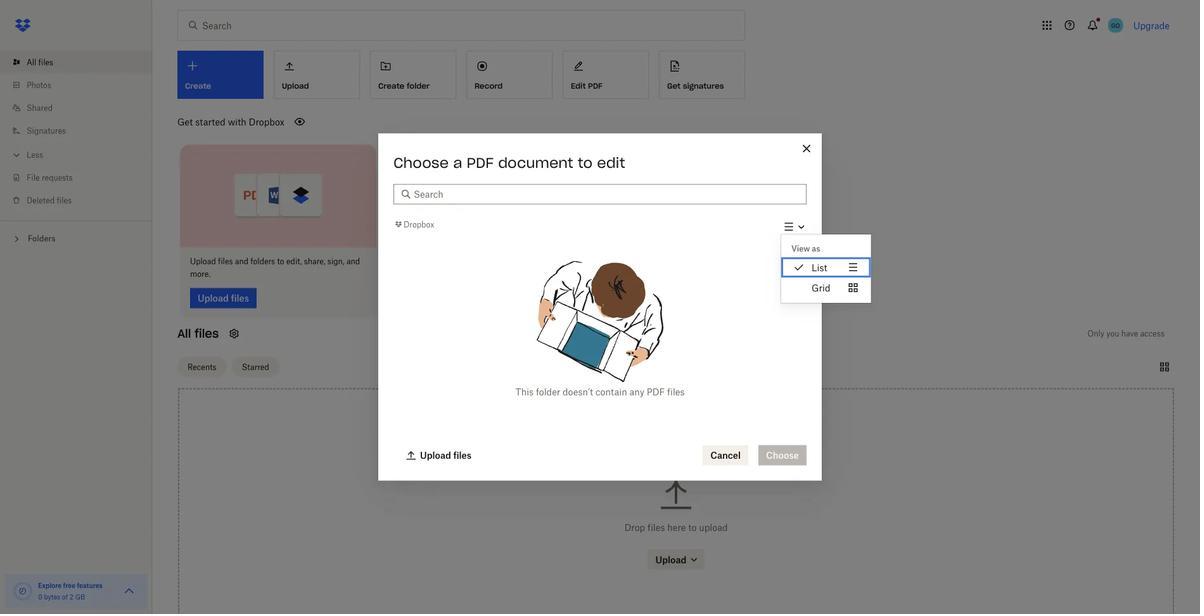 Task type: locate. For each thing, give the bounding box(es) containing it.
drop
[[625, 522, 646, 533]]

starred button
[[232, 357, 279, 377]]

upload files and folders to edit, share, sign, and more.
[[190, 257, 360, 279]]

dropbox right started
[[249, 116, 285, 127]]

to inside choose a pdf document to edit dialog
[[578, 154, 593, 172]]

1 horizontal spatial all files
[[178, 327, 219, 341]]

choose
[[394, 154, 449, 172]]

1 horizontal spatial folder
[[536, 387, 561, 398]]

deleted
[[27, 196, 55, 205]]

1 horizontal spatial get
[[668, 81, 681, 91]]

dropbox
[[249, 116, 285, 127], [404, 220, 434, 229]]

share files with anyone and control edit or view access.
[[604, 257, 774, 279]]

free
[[63, 582, 75, 590]]

deleted files link
[[10, 189, 152, 212]]

1 vertical spatial folder
[[536, 387, 561, 398]]

signatures
[[27, 126, 66, 135]]

with inside share files with anyone and control edit or view access.
[[644, 257, 660, 266]]

grid
[[812, 282, 831, 293]]

only you have access
[[1088, 329, 1165, 339]]

recents button
[[178, 357, 227, 377]]

to right here
[[689, 522, 697, 533]]

view as
[[792, 244, 821, 253]]

folder for create
[[407, 81, 430, 91]]

folder for this
[[536, 387, 561, 398]]

0 vertical spatial all
[[27, 57, 36, 67]]

get signatures button
[[659, 51, 746, 99]]

pdf right any
[[647, 387, 665, 398]]

3 and from the left
[[690, 257, 703, 266]]

0 vertical spatial with
[[228, 116, 247, 127]]

signatures link
[[10, 119, 152, 142]]

and left control
[[690, 257, 703, 266]]

edit
[[597, 154, 626, 172], [733, 257, 746, 266]]

2 horizontal spatial and
[[690, 257, 703, 266]]

or
[[748, 257, 756, 266]]

1 horizontal spatial all
[[178, 327, 191, 341]]

all
[[27, 57, 36, 67], [178, 327, 191, 341]]

edit inside dialog
[[597, 154, 626, 172]]

contain
[[596, 387, 628, 398]]

1 horizontal spatial and
[[347, 257, 360, 266]]

get left started
[[178, 116, 193, 127]]

dropbox inside dropbox link
[[404, 220, 434, 229]]

pdf right edit
[[588, 81, 603, 91]]

access
[[1141, 329, 1165, 339]]

0 horizontal spatial all
[[27, 57, 36, 67]]

upgrade
[[1134, 20, 1170, 31]]

folder
[[407, 81, 430, 91], [536, 387, 561, 398]]

files right upload
[[218, 257, 233, 266]]

get left "signatures"
[[668, 81, 681, 91]]

document
[[498, 154, 574, 172]]

files right any
[[668, 387, 685, 398]]

1 horizontal spatial pdf
[[588, 81, 603, 91]]

0 horizontal spatial to
[[277, 257, 284, 266]]

1 vertical spatial with
[[644, 257, 660, 266]]

1 vertical spatial get
[[178, 116, 193, 127]]

1 and from the left
[[235, 257, 249, 266]]

and
[[235, 257, 249, 266], [347, 257, 360, 266], [690, 257, 703, 266]]

edit inside share files with anyone and control edit or view access.
[[733, 257, 746, 266]]

folder inside choose a pdf document to edit dialog
[[536, 387, 561, 398]]

to left edit, at the left of page
[[277, 257, 284, 266]]

sign,
[[328, 257, 345, 266]]

2 vertical spatial to
[[689, 522, 697, 533]]

0 vertical spatial to
[[578, 154, 593, 172]]

only
[[1088, 329, 1105, 339]]

0 vertical spatial dropbox
[[249, 116, 285, 127]]

started
[[195, 116, 226, 127]]

0 horizontal spatial get
[[178, 116, 193, 127]]

0 horizontal spatial edit
[[597, 154, 626, 172]]

0 horizontal spatial folder
[[407, 81, 430, 91]]

edit up "search" text field
[[597, 154, 626, 172]]

photos
[[27, 80, 51, 90]]

features
[[77, 582, 103, 590]]

upload
[[699, 522, 728, 533]]

2
[[70, 593, 74, 601]]

grid radio item
[[782, 278, 872, 298]]

0 horizontal spatial with
[[228, 116, 247, 127]]

deleted files
[[27, 196, 72, 205]]

and right 'sign,'
[[347, 257, 360, 266]]

2 horizontal spatial pdf
[[647, 387, 665, 398]]

files up photos on the top of the page
[[38, 57, 53, 67]]

pdf inside button
[[588, 81, 603, 91]]

edit left "or"
[[733, 257, 746, 266]]

to
[[578, 154, 593, 172], [277, 257, 284, 266], [689, 522, 697, 533]]

photos link
[[10, 74, 152, 96]]

as
[[812, 244, 821, 253]]

with for files
[[644, 257, 660, 266]]

folder right "create"
[[407, 81, 430, 91]]

0 vertical spatial pdf
[[588, 81, 603, 91]]

get inside 'button'
[[668, 81, 681, 91]]

1 horizontal spatial edit
[[733, 257, 746, 266]]

files right share
[[627, 257, 642, 266]]

0 vertical spatial folder
[[407, 81, 430, 91]]

all files up recents button
[[178, 327, 219, 341]]

all files up photos on the top of the page
[[27, 57, 53, 67]]

0 vertical spatial get
[[668, 81, 681, 91]]

drop files here to upload
[[625, 522, 728, 533]]

get
[[668, 81, 681, 91], [178, 116, 193, 127]]

1 vertical spatial to
[[277, 257, 284, 266]]

folder right this
[[536, 387, 561, 398]]

0 vertical spatial all files
[[27, 57, 53, 67]]

folders
[[251, 257, 275, 266]]

0 horizontal spatial and
[[235, 257, 249, 266]]

record button
[[467, 51, 553, 99]]

create
[[379, 81, 405, 91]]

1 horizontal spatial dropbox
[[404, 220, 434, 229]]

pdf
[[588, 81, 603, 91], [467, 154, 494, 172], [647, 387, 665, 398]]

with right started
[[228, 116, 247, 127]]

and left folders
[[235, 257, 249, 266]]

with left anyone
[[644, 257, 660, 266]]

upload
[[190, 257, 216, 266]]

all up recents button
[[178, 327, 191, 341]]

list
[[812, 262, 828, 273]]

you
[[1107, 329, 1120, 339]]

list containing all files
[[0, 43, 152, 221]]

2 horizontal spatial to
[[689, 522, 697, 533]]

1 vertical spatial edit
[[733, 257, 746, 266]]

all files list item
[[0, 51, 152, 74]]

1 vertical spatial dropbox
[[404, 220, 434, 229]]

1 horizontal spatial to
[[578, 154, 593, 172]]

file requests link
[[10, 166, 152, 189]]

files
[[38, 57, 53, 67], [57, 196, 72, 205], [218, 257, 233, 266], [627, 257, 642, 266], [195, 327, 219, 341], [668, 387, 685, 398], [648, 522, 665, 533]]

to inside upload files and folders to edit, share, sign, and more.
[[277, 257, 284, 266]]

0 vertical spatial edit
[[597, 154, 626, 172]]

dropbox down choose
[[404, 220, 434, 229]]

gb
[[75, 593, 85, 601]]

with
[[228, 116, 247, 127], [644, 257, 660, 266]]

pdf right a
[[467, 154, 494, 172]]

to up "search" text field
[[578, 154, 593, 172]]

1 horizontal spatial with
[[644, 257, 660, 266]]

view
[[792, 244, 811, 253]]

list
[[0, 43, 152, 221]]

all up photos on the top of the page
[[27, 57, 36, 67]]

0 horizontal spatial all files
[[27, 57, 53, 67]]

create folder
[[379, 81, 430, 91]]

1 vertical spatial pdf
[[467, 154, 494, 172]]

all files
[[27, 57, 53, 67], [178, 327, 219, 341]]

folder inside create folder button
[[407, 81, 430, 91]]

edit pdf
[[571, 81, 603, 91]]

and inside share files with anyone and control edit or view access.
[[690, 257, 703, 266]]

files up recents
[[195, 327, 219, 341]]



Task type: vqa. For each thing, say whether or not it's contained in the screenshot.
'And' inside share files with anyone and control edit or view access.
yes



Task type: describe. For each thing, give the bounding box(es) containing it.
any
[[630, 387, 645, 398]]

upgrade link
[[1134, 20, 1170, 31]]

files inside upload files and folders to edit, share, sign, and more.
[[218, 257, 233, 266]]

get started with dropbox
[[178, 116, 285, 127]]

this folder doesn't contain any pdf files
[[516, 387, 685, 398]]

choose a pdf document to edit dialog
[[379, 133, 872, 481]]

more.
[[190, 269, 211, 279]]

with for started
[[228, 116, 247, 127]]

of
[[62, 593, 68, 601]]

signatures
[[683, 81, 725, 91]]

this
[[516, 387, 534, 398]]

Search text field
[[414, 187, 800, 201]]

choose a pdf document to edit
[[394, 154, 626, 172]]

all inside list item
[[27, 57, 36, 67]]

folders button
[[0, 229, 152, 248]]

get for get started with dropbox
[[178, 116, 193, 127]]

all files inside all files link
[[27, 57, 53, 67]]

0
[[38, 593, 42, 601]]

file requests
[[27, 173, 73, 182]]

explore free features 0 bytes of 2 gb
[[38, 582, 103, 601]]

edit pdf button
[[563, 51, 649, 99]]

have
[[1122, 329, 1139, 339]]

edit
[[571, 81, 586, 91]]

1 vertical spatial all
[[178, 327, 191, 341]]

access.
[[604, 269, 630, 279]]

files inside share files with anyone and control edit or view access.
[[627, 257, 642, 266]]

shared
[[27, 103, 53, 113]]

a
[[453, 154, 463, 172]]

dropbox image
[[10, 13, 36, 38]]

less
[[27, 150, 43, 159]]

file
[[27, 173, 40, 182]]

edit,
[[287, 257, 302, 266]]

2 and from the left
[[347, 257, 360, 266]]

view
[[758, 257, 774, 266]]

starred
[[242, 362, 269, 372]]

get for get signatures
[[668, 81, 681, 91]]

files inside list item
[[38, 57, 53, 67]]

0 horizontal spatial dropbox
[[249, 116, 285, 127]]

share
[[604, 257, 625, 266]]

bytes
[[44, 593, 60, 601]]

to for edit
[[578, 154, 593, 172]]

files inside choose a pdf document to edit dialog
[[668, 387, 685, 398]]

recents
[[188, 362, 217, 372]]

doesn't
[[563, 387, 594, 398]]

list radio item
[[782, 257, 872, 278]]

get signatures
[[668, 81, 725, 91]]

1 vertical spatial all files
[[178, 327, 219, 341]]

control
[[705, 257, 731, 266]]

quota usage element
[[13, 581, 33, 602]]

less image
[[10, 149, 23, 161]]

explore
[[38, 582, 62, 590]]

requests
[[42, 173, 73, 182]]

record
[[475, 81, 503, 91]]

create folder button
[[370, 51, 457, 99]]

share,
[[304, 257, 326, 266]]

shared link
[[10, 96, 152, 119]]

files left here
[[648, 522, 665, 533]]

folders
[[28, 234, 56, 243]]

anyone
[[662, 257, 688, 266]]

to for edit,
[[277, 257, 284, 266]]

2 vertical spatial pdf
[[647, 387, 665, 398]]

all files link
[[10, 51, 152, 74]]

here
[[668, 522, 686, 533]]

dropbox link
[[394, 218, 434, 231]]

0 horizontal spatial pdf
[[467, 154, 494, 172]]

files right deleted
[[57, 196, 72, 205]]



